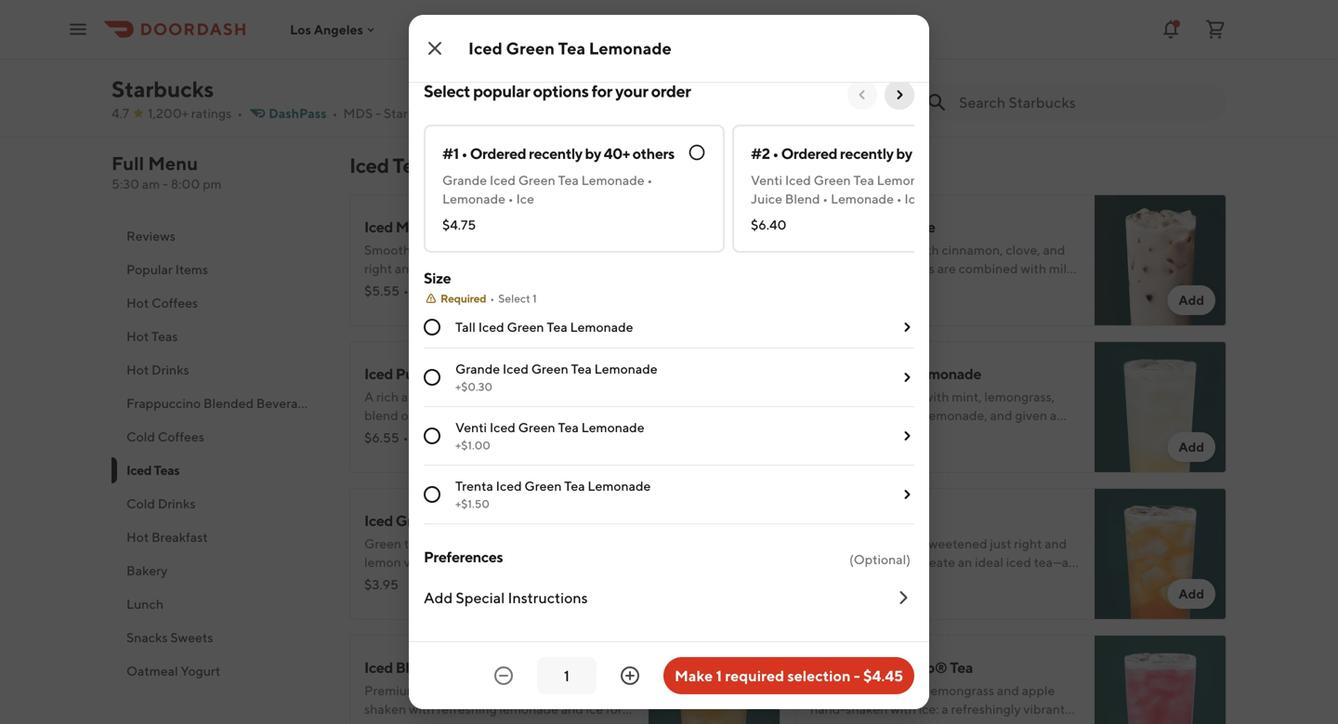 Task type: vqa. For each thing, say whether or not it's contained in the screenshot.
rightmost the black
yes



Task type: describe. For each thing, give the bounding box(es) containing it.
iced matcha tea latte smooth and creamy matcha sweetened just right and served with milk over ice. green has never tasted so good.
[[364, 218, 630, 295]]

ice inside iced black tea premium black tea sweetened just right and shaken with ice to create an ideal iced tea—a rich and flavorful black tea journey awaits you.
[[883, 554, 901, 570]]

iced passion tango® tea a blend of hibiscus, lemongrass and apple hand-shaken with ice: a refreshingly vibrant tea infused with the color of passion
[[811, 659, 1066, 724]]

black for iced black tea lemonade
[[396, 659, 432, 676]]

ideal
[[975, 554, 1004, 570]]

1,200+
[[148, 106, 189, 121]]

iced right "tall"
[[478, 319, 504, 335]]

has
[[609, 261, 630, 276]]

flavored inside iced green tea green tea blended with mint, lemongrass and lemon verbena, and given a good shake with ice. lightly flavored and oh-so-refreshing!
[[431, 573, 480, 588]]

venti iced green tea lemonade +$1.00
[[455, 420, 645, 452]]

1 vertical spatial iced teas
[[126, 462, 180, 478]]

are
[[938, 261, 956, 276]]

bakery button
[[112, 554, 327, 587]]

iced pumpkin cream chai tea latte image
[[649, 341, 781, 473]]

1 vertical spatial starbucks
[[384, 106, 443, 121]]

full menu 5:30 am - 8:00 pm
[[112, 152, 222, 191]]

green up $3.95
[[364, 536, 402, 551]]

tasted
[[400, 279, 438, 295]]

popular items button
[[112, 253, 327, 286]]

tea inside iced matcha tea latte smooth and creamy matcha sweetened just right and served with milk over ice. green has never tasted so good.
[[448, 218, 471, 236]]

iced
[[1007, 554, 1032, 570]]

matcha
[[484, 242, 528, 257]]

• right #1 on the left
[[462, 145, 467, 162]]

lemonade inside iced green tea lemonade green tea blended with mint, lemongrass, lemon verbena and lemonade, and given a good shake with ice. lightly flavored and oh- so-refreshing!
[[911, 365, 982, 383]]

good inside iced green tea lemonade green tea blended with mint, lemongrass, lemon verbena and lemonade, and given a good shake with ice. lightly flavored and oh- so-refreshing!
[[811, 426, 841, 442]]

los
[[290, 22, 311, 37]]

tea inside iced green tea lemonade green tea blended with mint, lemongrass, lemon verbena and lemonade, and given a good shake with ice. lightly flavored and oh- so-refreshing!
[[850, 389, 869, 404]]

the for tango®
[[907, 720, 927, 724]]

tea inside iced green tea green tea blended with mint, lemongrass and lemon verbena, and given a good shake with ice. lightly flavored and oh-so-refreshing!
[[440, 512, 463, 529]]

tea inside trenta iced green tea lemonade +$1.50
[[564, 478, 585, 494]]

lemonade inside grande iced green tea lemonade +$0.30
[[595, 361, 658, 376]]

for inside iced chai tea latte black tea infused with cinnamon, clove, and other warming spices are combined with milk and ice for the perfect balance of sweet and spicy.
[[855, 279, 872, 295]]

lemongrass,
[[985, 389, 1055, 404]]

snacks
[[126, 630, 168, 645]]

venti iced green tea lemonade • peach juice blend • lemonade • ice
[[751, 172, 988, 206]]

iced black tea image
[[1095, 488, 1227, 620]]

tea inside iced green tea green tea blended with mint, lemongrass and lemon verbena, and given a good shake with ice. lightly flavored and oh-so-refreshing!
[[404, 536, 423, 551]]

iced green tea lemonade image
[[1095, 341, 1227, 473]]

green up verbena
[[842, 365, 883, 383]]

passion
[[976, 720, 1021, 724]]

pm
[[203, 176, 222, 191]]

iced inside grande iced green tea lemonade +$0.30
[[503, 361, 529, 376]]

with inside iced black tea premium black tea sweetened just right and shaken with ice to create an ideal iced tea—a rich and flavorful black tea journey awaits you.
[[855, 554, 881, 570]]

iced inside trenta iced green tea lemonade +$1.50
[[496, 478, 522, 494]]

iced black tea premium black tea sweetened just right and shaken with ice to create an ideal iced tea—a rich and flavorful black tea journey awaits you.
[[811, 512, 1080, 588]]

black for iced black tea
[[842, 512, 878, 529]]

refreshing
[[437, 701, 497, 717]]

los angeles
[[290, 22, 363, 37]]

green down "• select 1"
[[507, 319, 544, 335]]

bakery
[[126, 563, 168, 578]]

tea inside iced black tea lemonade premium black tea sweetened just right, then shaken with refreshing lemonade and ice for this arnold palmer-inspired beverage.
[[435, 659, 458, 676]]

so- inside iced green tea green tea blended with mint, lemongrass and lemon verbena, and given a good shake with ice. lightly flavored and oh-so-refreshing!
[[528, 573, 547, 588]]

right inside iced matcha tea latte smooth and creamy matcha sweetened just right and served with milk over ice. green has never tasted so good.
[[364, 261, 392, 276]]

with inside iced black tea lemonade premium black tea sweetened just right, then shaken with refreshing lemonade and ice for this arnold palmer-inspired beverage.
[[409, 701, 435, 717]]

1 inside size 'group'
[[533, 292, 537, 305]]

smooth
[[364, 242, 411, 257]]

iced green tea lemonade
[[469, 38, 672, 58]]

4.7
[[112, 106, 129, 121]]

green inside venti iced green tea lemonade +$1.00
[[518, 420, 556, 435]]

tea up to
[[902, 536, 920, 551]]

open menu image
[[67, 18, 89, 40]]

iced peppermint mocha image
[[649, 0, 781, 114]]

$5.55 •
[[364, 283, 409, 298]]

and inside iced black tea lemonade premium black tea sweetened just right, then shaken with refreshing lemonade and ice for this arnold palmer-inspired beverage.
[[561, 701, 584, 717]]

refreshing! inside iced green tea lemonade green tea blended with mint, lemongrass, lemon verbena and lemonade, and given a good shake with ice. lightly flavored and oh- so-refreshing!
[[829, 445, 894, 460]]

of inside iced chai tea latte black tea infused with cinnamon, clove, and other warming spices are combined with milk and ice for the perfect balance of sweet and spicy.
[[992, 279, 1004, 295]]

lunch button
[[112, 587, 327, 621]]

reviews
[[126, 228, 176, 244]]

sweet
[[1007, 279, 1042, 295]]

sweetened inside iced black tea premium black tea sweetened just right and shaken with ice to create an ideal iced tea—a rich and flavorful black tea journey awaits you.
[[923, 536, 988, 551]]

tea inside venti iced green tea lemonade • peach juice blend • lemonade • ice
[[854, 172, 875, 188]]

warming
[[845, 261, 896, 276]]

a inside iced passion tango® tea a blend of hibiscus, lemongrass and apple hand-shaken with ice: a refreshingly vibrant tea infused with the color of passion
[[942, 701, 949, 717]]

green inside grande iced green tea lemonade +$0.30
[[531, 361, 569, 376]]

green inside the grande iced green tea lemonade • lemonade • ice
[[518, 172, 556, 188]]

oh- inside iced green tea lemonade green tea blended with mint, lemongrass, lemon verbena and lemonade, and given a good shake with ice. lightly flavored and oh- so-refreshing!
[[1052, 426, 1073, 442]]

Item Search search field
[[959, 92, 1212, 112]]

lemonade,
[[926, 408, 988, 423]]

iced inside venti iced green tea lemonade +$1.00
[[490, 420, 516, 435]]

cold coffees
[[126, 429, 204, 444]]

breakfast
[[151, 529, 208, 545]]

make
[[675, 667, 713, 685]]

dashpass •
[[269, 106, 338, 121]]

ice. inside iced green tea lemonade green tea blended with mint, lemongrass, lemon verbena and lemonade, and given a good shake with ice. lightly flavored and oh- so-refreshing!
[[909, 426, 929, 442]]

passion
[[842, 659, 892, 676]]

the for tea
[[875, 279, 894, 295]]

dialog containing iced green tea lemonade
[[409, 0, 1034, 709]]

size
[[424, 269, 451, 287]]

tea inside iced black tea premium black tea sweetened just right and shaken with ice to create an ideal iced tea—a rich and flavorful black tea journey awaits you.
[[881, 512, 904, 529]]

• down #2 • ordered recently by 20+ others
[[897, 191, 902, 206]]

flavorful
[[860, 573, 910, 588]]

ice inside iced black tea lemonade premium black tea sweetened just right, then shaken with refreshing lemonade and ice for this arnold palmer-inspired beverage.
[[586, 701, 604, 717]]

grande for grande iced green tea lemonade • lemonade • ice
[[442, 172, 487, 188]]

ice inside iced chai tea latte black tea infused with cinnamon, clove, and other warming spices are combined with milk and ice for the perfect balance of sweet and spicy.
[[836, 279, 853, 295]]

2 vertical spatial teas
[[154, 462, 180, 478]]

89%
[[429, 430, 455, 445]]

grande iced green tea lemonade • lemonade • ice
[[442, 172, 653, 206]]

• left peach
[[943, 172, 948, 188]]

yogurt
[[181, 663, 220, 679]]

select popular options for your order
[[424, 81, 691, 101]]

ordered for #2
[[781, 145, 838, 162]]

angeles
[[314, 22, 363, 37]]

infused inside iced chai tea latte black tea infused with cinnamon, clove, and other warming spices are combined with milk and ice for the perfect balance of sweet and spicy.
[[867, 242, 911, 257]]

venti for venti iced green tea lemonade +$1.00
[[455, 420, 487, 435]]

40+
[[604, 145, 630, 162]]

trenta
[[455, 478, 493, 494]]

for inside iced black tea lemonade premium black tea sweetened just right, then shaken with refreshing lemonade and ice for this arnold palmer-inspired beverage.
[[606, 701, 623, 717]]

green up verbena,
[[396, 512, 437, 529]]

1 horizontal spatial iced teas
[[350, 153, 433, 178]]

increase quantity by 1 image
[[619, 665, 641, 687]]

apple
[[1022, 683, 1055, 698]]

snacks sweets
[[126, 630, 213, 645]]

beverages
[[256, 396, 318, 411]]

cold coffees button
[[112, 420, 327, 454]]

color
[[929, 720, 959, 724]]

black inside iced black tea lemonade premium black tea sweetened just right, then shaken with refreshing lemonade and ice for this arnold palmer-inspired beverage.
[[421, 683, 453, 698]]

92% (26)
[[429, 283, 481, 298]]

• inside size 'group'
[[490, 292, 495, 305]]

cinnamon,
[[942, 242, 1003, 257]]

trenta iced green tea lemonade +$1.50
[[455, 478, 651, 510]]

arnold
[[389, 720, 429, 724]]

shake inside iced green tea lemonade green tea blended with mint, lemongrass, lemon verbena and lemonade, and given a good shake with ice. lightly flavored and oh- so-refreshing!
[[844, 426, 878, 442]]

• left mds
[[332, 106, 338, 121]]

frappuccino blended beverages
[[126, 396, 318, 411]]

lemonade down has
[[570, 319, 633, 335]]

add button for latte
[[1168, 285, 1216, 315]]

ice inside venti iced green tea lemonade • peach juice blend • lemonade • ice
[[905, 191, 923, 206]]

2 horizontal spatial black
[[912, 573, 944, 588]]

tea inside grande iced green tea lemonade +$0.30
[[571, 361, 592, 376]]

special
[[456, 589, 505, 607]]

size group
[[424, 268, 915, 524]]

venti for venti iced green tea lemonade • peach juice blend • lemonade • ice
[[751, 172, 783, 188]]

rich
[[811, 573, 833, 588]]

lemonade inside venti iced green tea lemonade +$1.00
[[582, 420, 645, 435]]

1 vertical spatial of
[[859, 683, 871, 698]]

#2
[[751, 145, 770, 162]]

by for 40+
[[585, 145, 601, 162]]

right,
[[568, 683, 599, 698]]

reviews button
[[112, 219, 327, 253]]

an
[[958, 554, 973, 570]]

a inside iced green tea lemonade green tea blended with mint, lemongrass, lemon verbena and lemonade, and given a good shake with ice. lightly flavored and oh- so-refreshing!
[[1050, 408, 1057, 423]]

over
[[518, 261, 544, 276]]

decrease quantity by 1 image
[[493, 665, 515, 687]]

iced left pumpkin
[[364, 365, 393, 383]]

green down spicy. on the top
[[811, 389, 848, 404]]

• down your
[[647, 172, 653, 188]]

1,200+ ratings •
[[148, 106, 243, 121]]

and inside iced passion tango® tea a blend of hibiscus, lemongrass and apple hand-shaken with ice: a refreshingly vibrant tea infused with the color of passion
[[997, 683, 1020, 698]]

by for 20+
[[896, 145, 913, 162]]

green inside iced matcha tea latte smooth and creamy matcha sweetened just right and served with milk over ice. green has never tasted so good.
[[569, 261, 607, 276]]

add inside button
[[424, 589, 453, 607]]

popular
[[126, 262, 173, 277]]

• up matcha
[[508, 191, 514, 206]]

lemonade
[[500, 701, 559, 717]]

previous image
[[855, 87, 870, 102]]

blended
[[203, 396, 254, 411]]

mocha
[[477, 6, 522, 24]]

hot for hot teas
[[126, 329, 149, 344]]

creamy
[[439, 242, 482, 257]]

premium inside iced black tea premium black tea sweetened just right and shaken with ice to create an ideal iced tea—a rich and flavorful black tea journey awaits you.
[[811, 536, 864, 551]]

iced matcha tea latte image
[[649, 194, 781, 326]]

0 vertical spatial starbucks
[[112, 76, 214, 102]]

close iced green tea lemonade image
[[424, 37, 446, 59]]

clove,
[[1006, 242, 1041, 257]]

lemonade inside trenta iced green tea lemonade +$1.50
[[588, 478, 651, 494]]

+$1.00
[[455, 439, 491, 452]]

0 items, open order cart image
[[1205, 18, 1227, 40]]

hot for hot drinks
[[126, 362, 149, 377]]

iced inside the grande iced green tea lemonade • lemonade • ice
[[490, 172, 516, 188]]

a inside iced green tea green tea blended with mint, lemongrass and lemon verbena, and given a good shake with ice. lightly flavored and oh-so-refreshing!
[[518, 554, 524, 570]]

others for #1 • ordered recently by 40+ others
[[633, 145, 675, 162]]

0 vertical spatial black
[[867, 536, 899, 551]]

other
[[811, 261, 843, 276]]

1 horizontal spatial latte
[[563, 365, 598, 383]]

0 horizontal spatial chai
[[504, 365, 535, 383]]

#2 • ordered recently by 20+ others
[[751, 145, 986, 162]]

Tall Iced Green Tea Lemonade radio
[[424, 319, 441, 336]]

iced inside iced matcha tea latte smooth and creamy matcha sweetened just right and served with milk over ice. green has never tasted so good.
[[364, 218, 393, 236]]

lemonade up $4.75 at the top of the page
[[442, 191, 506, 206]]

iced inside iced passion tango® tea a blend of hibiscus, lemongrass and apple hand-shaken with ice: a refreshingly vibrant tea infused with the color of passion
[[811, 659, 839, 676]]

combined
[[959, 261, 1018, 276]]

iced down mds
[[350, 153, 389, 178]]

green down mocha
[[506, 38, 555, 58]]

0 horizontal spatial select
[[424, 81, 470, 101]]

oatmeal yogurt
[[126, 663, 220, 679]]

flavored inside iced green tea lemonade green tea blended with mint, lemongrass, lemon verbena and lemonade, and given a good shake with ice. lightly flavored and oh- so-refreshing!
[[976, 426, 1024, 442]]

blend
[[785, 191, 820, 206]]

just inside iced matcha tea latte smooth and creamy matcha sweetened just right and served with milk over ice. green has never tasted so good.
[[598, 242, 620, 257]]

• right $6.55
[[403, 430, 409, 445]]

good.
[[456, 279, 490, 295]]

$3.95
[[364, 577, 399, 592]]

tea inside iced passion tango® tea a blend of hibiscus, lemongrass and apple hand-shaken with ice: a refreshingly vibrant tea infused with the color of passion
[[950, 659, 973, 676]]

sweetened inside iced matcha tea latte smooth and creamy matcha sweetened just right and served with milk over ice. green has never tasted so good.
[[531, 242, 596, 257]]

iced inside iced green tea green tea blended with mint, lemongrass and lemon verbena, and given a good shake with ice. lightly flavored and oh-so-refreshing!
[[364, 512, 393, 529]]

make 1 required selection - $4.45
[[675, 667, 904, 685]]

to
[[903, 554, 916, 570]]

recently for 40+
[[529, 145, 583, 162]]

lemonade inside iced black tea lemonade premium black tea sweetened just right, then shaken with refreshing lemonade and ice for this arnold palmer-inspired beverage.
[[460, 659, 530, 676]]

grande iced green tea lemonade +$0.30
[[455, 361, 658, 393]]



Task type: locate. For each thing, give the bounding box(es) containing it.
grande inside grande iced green tea lemonade +$0.30
[[455, 361, 500, 376]]

lemon for iced green tea lemonade
[[811, 408, 848, 423]]

ice down right,
[[586, 701, 604, 717]]

$4.75
[[442, 217, 476, 232]]

0 horizontal spatial ice.
[[364, 573, 385, 588]]

venti up the juice
[[751, 172, 783, 188]]

- right mds
[[376, 106, 381, 121]]

just inside iced black tea premium black tea sweetened just right and shaken with ice to create an ideal iced tea—a rich and flavorful black tea journey awaits you.
[[990, 536, 1012, 551]]

1 horizontal spatial black
[[867, 536, 899, 551]]

shaken inside iced passion tango® tea a blend of hibiscus, lemongrass and apple hand-shaken with ice: a refreshingly vibrant tea infused with the color of passion
[[846, 701, 888, 717]]

2 horizontal spatial just
[[990, 536, 1012, 551]]

iced teas
[[350, 153, 433, 178], [126, 462, 180, 478]]

lemongrass up 'refreshingly'
[[928, 683, 995, 698]]

0 vertical spatial black
[[811, 242, 843, 257]]

mint, up 'add special instructions' at the left of page
[[506, 536, 536, 551]]

shake up instructions
[[560, 554, 595, 570]]

lemonade down tall iced green tea lemonade
[[595, 361, 658, 376]]

good inside iced green tea green tea blended with mint, lemongrass and lemon verbena, and given a good shake with ice. lightly flavored and oh-so-refreshing!
[[527, 554, 558, 570]]

1 horizontal spatial refreshing!
[[829, 445, 894, 460]]

grande up +$0.30
[[455, 361, 500, 376]]

2 horizontal spatial a
[[1050, 408, 1057, 423]]

1 horizontal spatial shake
[[844, 426, 878, 442]]

latte inside iced chai tea latte black tea infused with cinnamon, clove, and other warming spices are combined with milk and ice for the perfect balance of sweet and spicy.
[[901, 218, 936, 236]]

- inside full menu 5:30 am - 8:00 pm
[[163, 176, 168, 191]]

venti
[[751, 172, 783, 188], [455, 420, 487, 435]]

1 vertical spatial for
[[855, 279, 872, 295]]

venti inside venti iced green tea lemonade +$1.00
[[455, 420, 487, 435]]

2 by from the left
[[896, 145, 913, 162]]

right up never
[[364, 261, 392, 276]]

drinks up frappuccino
[[151, 362, 189, 377]]

0 vertical spatial oh-
[[1052, 426, 1073, 442]]

add special instructions button
[[424, 573, 915, 623]]

awaits
[[1015, 573, 1052, 588]]

spices
[[899, 261, 935, 276]]

vibrant
[[1024, 701, 1066, 717]]

tea inside iced chai tea latte black tea infused with cinnamon, clove, and other warming spices are combined with milk and ice for the perfect balance of sweet and spicy.
[[846, 242, 865, 257]]

1 horizontal spatial mint,
[[952, 389, 982, 404]]

0 horizontal spatial of
[[859, 683, 871, 698]]

ice:
[[919, 701, 939, 717]]

premium inside iced black tea lemonade premium black tea sweetened just right, then shaken with refreshing lemonade and ice for this arnold palmer-inspired beverage.
[[364, 683, 418, 698]]

lemongrass for iced passion tango® tea
[[928, 683, 995, 698]]

• right the $5.55
[[403, 283, 409, 298]]

add button for premium
[[1168, 579, 1216, 609]]

venti inside venti iced green tea lemonade • peach juice blend • lemonade • ice
[[751, 172, 783, 188]]

(29)
[[457, 430, 481, 445]]

lemonade down '20+'
[[877, 172, 940, 188]]

1 vertical spatial so-
[[528, 573, 547, 588]]

good
[[811, 426, 841, 442], [527, 554, 558, 570]]

1 horizontal spatial lightly
[[932, 426, 973, 442]]

lemongrass for iced green tea
[[539, 536, 606, 551]]

hot teas
[[126, 329, 178, 344]]

• right #2
[[773, 145, 779, 162]]

iced up this
[[364, 659, 393, 676]]

0 vertical spatial ice.
[[547, 261, 567, 276]]

recently for 20+
[[840, 145, 894, 162]]

0 horizontal spatial lemongrass
[[539, 536, 606, 551]]

0 horizontal spatial -
[[163, 176, 168, 191]]

snacks sweets button
[[112, 621, 327, 654]]

add for premium
[[1179, 586, 1205, 601]]

latte up matcha
[[474, 218, 509, 236]]

mds - starbucks
[[343, 106, 443, 121]]

1 vertical spatial -
[[163, 176, 168, 191]]

1 recently from the left
[[529, 145, 583, 162]]

right
[[364, 261, 392, 276], [1014, 536, 1042, 551]]

0 horizontal spatial starbucks
[[112, 76, 214, 102]]

drinks
[[151, 362, 189, 377], [158, 496, 196, 511]]

0 vertical spatial refreshing!
[[829, 445, 894, 460]]

teas down the "hot coffees"
[[151, 329, 178, 344]]

menu
[[148, 152, 198, 174]]

ice.
[[547, 261, 567, 276], [909, 426, 929, 442], [364, 573, 385, 588]]

blend
[[823, 683, 857, 698]]

1 vertical spatial shake
[[560, 554, 595, 570]]

preferences
[[424, 548, 503, 566]]

1 horizontal spatial 1
[[716, 667, 722, 685]]

ordered
[[470, 145, 526, 162], [781, 145, 838, 162]]

iced down mocha
[[469, 38, 503, 58]]

2 recently from the left
[[840, 145, 894, 162]]

5:30
[[112, 176, 139, 191]]

hot for hot coffees
[[126, 295, 149, 310]]

0 horizontal spatial ice
[[516, 191, 534, 206]]

black up the other
[[811, 242, 843, 257]]

1 vertical spatial venti
[[455, 420, 487, 435]]

0 vertical spatial lemon
[[811, 408, 848, 423]]

1 vertical spatial black
[[842, 512, 878, 529]]

select inside size 'group'
[[499, 292, 531, 305]]

green left has
[[569, 261, 607, 276]]

tea inside the grande iced green tea lemonade • lemonade • ice
[[558, 172, 579, 188]]

add for latte
[[1179, 292, 1205, 308]]

never
[[364, 279, 398, 295]]

iced peppermint mocha
[[364, 6, 522, 24]]

venti up +$1.00
[[455, 420, 487, 435]]

the inside iced passion tango® tea a blend of hibiscus, lemongrass and apple hand-shaken with ice: a refreshingly vibrant tea infused with the color of passion
[[907, 720, 927, 724]]

lemonade down 40+ at top left
[[582, 172, 645, 188]]

0 vertical spatial just
[[598, 242, 620, 257]]

premium up 'rich'
[[811, 536, 864, 551]]

iced up blend
[[785, 172, 811, 188]]

lemonade down venti iced green tea lemonade +$1.00
[[588, 478, 651, 494]]

grande for grande iced green tea lemonade +$0.30
[[455, 361, 500, 376]]

1 horizontal spatial the
[[907, 720, 927, 724]]

1 vertical spatial black
[[912, 573, 944, 588]]

iced right cream
[[503, 361, 529, 376]]

0 horizontal spatial the
[[875, 279, 894, 295]]

verbena,
[[404, 554, 455, 570]]

iced pumpkin cream chai tea latte
[[364, 365, 598, 383]]

so-
[[811, 445, 829, 460], [528, 573, 547, 588]]

1 hot from the top
[[126, 295, 149, 310]]

1 right make
[[716, 667, 722, 685]]

1 milk from the left
[[491, 261, 515, 276]]

given inside iced green tea green tea blended with mint, lemongrass and lemon verbena, and given a good shake with ice. lightly flavored and oh-so-refreshing!
[[483, 554, 515, 570]]

$6.55
[[364, 430, 399, 445]]

0 vertical spatial the
[[875, 279, 894, 295]]

tea inside iced passion tango® tea a blend of hibiscus, lemongrass and apple hand-shaken with ice: a refreshingly vibrant tea infused with the color of passion
[[811, 720, 829, 724]]

tea up verbena,
[[404, 536, 423, 551]]

0 horizontal spatial black
[[421, 683, 453, 698]]

ice. inside iced green tea green tea blended with mint, lemongrass and lemon verbena, and given a good shake with ice. lightly flavored and oh-so-refreshing!
[[364, 573, 385, 588]]

latte for iced matcha tea latte
[[474, 218, 509, 236]]

black inside iced chai tea latte black tea infused with cinnamon, clove, and other warming spices are combined with milk and ice for the perfect balance of sweet and spicy.
[[811, 242, 843, 257]]

just inside iced black tea lemonade premium black tea sweetened just right, then shaken with refreshing lemonade and ice for this arnold palmer-inspired beverage.
[[544, 683, 566, 698]]

shake
[[844, 426, 878, 442], [560, 554, 595, 570]]

mint, inside iced green tea green tea blended with mint, lemongrass and lemon verbena, and given a good shake with ice. lightly flavored and oh-so-refreshing!
[[506, 536, 536, 551]]

so- inside iced green tea lemonade green tea blended with mint, lemongrass, lemon verbena and lemonade, and given a good shake with ice. lightly flavored and oh- so-refreshing!
[[811, 445, 829, 460]]

refreshing! inside iced green tea green tea blended with mint, lemongrass and lemon verbena, and given a good shake with ice. lightly flavored and oh-so-refreshing!
[[547, 573, 611, 588]]

None radio
[[424, 369, 441, 386], [424, 428, 441, 444], [424, 486, 441, 503], [424, 369, 441, 386], [424, 428, 441, 444], [424, 486, 441, 503]]

0 vertical spatial so-
[[811, 445, 829, 460]]

oh- down the lemongrass,
[[1052, 426, 1073, 442]]

latte up spices
[[901, 218, 936, 236]]

0 vertical spatial 1
[[533, 292, 537, 305]]

1 by from the left
[[585, 145, 601, 162]]

tea
[[846, 242, 865, 257], [850, 389, 869, 404], [404, 536, 423, 551], [902, 536, 920, 551], [947, 573, 965, 588], [455, 683, 474, 698], [811, 720, 829, 724]]

1 ordered from the left
[[470, 145, 526, 162]]

coffees for cold coffees
[[158, 429, 204, 444]]

lemonade down #2 • ordered recently by 20+ others
[[831, 191, 894, 206]]

0 vertical spatial shake
[[844, 426, 878, 442]]

oh-
[[1052, 426, 1073, 442], [507, 573, 528, 588]]

hot drinks button
[[112, 353, 327, 387]]

+$1.50
[[455, 497, 490, 510]]

just left right,
[[544, 683, 566, 698]]

hot coffees
[[126, 295, 198, 310]]

right inside iced black tea premium black tea sweetened just right and shaken with ice to create an ideal iced tea—a rich and flavorful black tea journey awaits you.
[[1014, 536, 1042, 551]]

popular items
[[126, 262, 208, 277]]

latte for iced chai tea latte
[[901, 218, 936, 236]]

1 horizontal spatial recently
[[840, 145, 894, 162]]

recently
[[529, 145, 583, 162], [840, 145, 894, 162]]

1 cold from the top
[[126, 429, 155, 444]]

lemongrass down trenta iced green tea lemonade +$1.50
[[539, 536, 606, 551]]

0 vertical spatial ice
[[836, 279, 853, 295]]

ice. inside iced matcha tea latte smooth and creamy matcha sweetened just right and served with milk over ice. green has never tasted so good.
[[547, 261, 567, 276]]

0 vertical spatial cold
[[126, 429, 155, 444]]

shaken up this
[[364, 701, 406, 717]]

iced inside iced black tea premium black tea sweetened just right and shaken with ice to create an ideal iced tea—a rich and flavorful black tea journey awaits you.
[[811, 512, 839, 529]]

iced black tea lemonade premium black tea sweetened just right, then shaken with refreshing lemonade and ice for this arnold palmer-inspired beverage.
[[364, 659, 629, 724]]

teas down the cold coffees
[[154, 462, 180, 478]]

blended inside iced green tea green tea blended with mint, lemongrass and lemon verbena, and given a good shake with ice. lightly flavored and oh-so-refreshing!
[[426, 536, 475, 551]]

infused down hand-
[[832, 720, 876, 724]]

coffees down popular items
[[151, 295, 198, 310]]

0 horizontal spatial oh-
[[507, 573, 528, 588]]

1 vertical spatial coffees
[[158, 429, 204, 444]]

1 vertical spatial mint,
[[506, 536, 536, 551]]

notification bell image
[[1160, 18, 1182, 40]]

lemon up $3.95
[[364, 554, 401, 570]]

2 vertical spatial black
[[396, 659, 432, 676]]

4 hot from the top
[[126, 529, 149, 545]]

lightly inside iced green tea green tea blended with mint, lemongrass and lemon verbena, and given a good shake with ice. lightly flavored and oh-so-refreshing!
[[387, 573, 428, 588]]

black inside iced black tea premium black tea sweetened just right and shaken with ice to create an ideal iced tea—a rich and flavorful black tea journey awaits you.
[[842, 512, 878, 529]]

grande inside the grande iced green tea lemonade • lemonade • ice
[[442, 172, 487, 188]]

shake inside iced green tea green tea blended with mint, lemongrass and lemon verbena, and given a good shake with ice. lightly flavored and oh-so-refreshing!
[[560, 554, 595, 570]]

0 horizontal spatial ordered
[[470, 145, 526, 162]]

teas inside hot teas button
[[151, 329, 178, 344]]

2 horizontal spatial ice.
[[909, 426, 929, 442]]

1 horizontal spatial others
[[944, 145, 986, 162]]

1 vertical spatial chai
[[504, 365, 535, 383]]

1 vertical spatial infused
[[832, 720, 876, 724]]

perfect
[[897, 279, 941, 295]]

cold for cold coffees
[[126, 429, 155, 444]]

lunch
[[126, 596, 164, 612]]

0 vertical spatial lightly
[[932, 426, 973, 442]]

1 vertical spatial a
[[518, 554, 524, 570]]

0 vertical spatial infused
[[867, 242, 911, 257]]

0 horizontal spatial just
[[544, 683, 566, 698]]

shaken inside iced black tea premium black tea sweetened just right and shaken with ice to create an ideal iced tea—a rich and flavorful black tea journey awaits you.
[[811, 554, 853, 570]]

1 horizontal spatial oh-
[[1052, 426, 1073, 442]]

ice down '20+'
[[905, 191, 923, 206]]

premium up this
[[364, 683, 418, 698]]

milk inside iced matcha tea latte smooth and creamy matcha sweetened just right and served with milk over ice. green has never tasted so good.
[[491, 261, 515, 276]]

1 horizontal spatial ice
[[905, 191, 923, 206]]

black up arnold
[[396, 659, 432, 676]]

blended up verbena
[[872, 389, 921, 404]]

0 horizontal spatial shake
[[560, 554, 595, 570]]

coffees for hot coffees
[[151, 295, 198, 310]]

1 horizontal spatial lemongrass
[[928, 683, 995, 698]]

just up the ideal
[[990, 536, 1012, 551]]

oh- inside iced green tea green tea blended with mint, lemongrass and lemon verbena, and given a good shake with ice. lightly flavored and oh-so-refreshing!
[[507, 573, 528, 588]]

0 vertical spatial teas
[[393, 153, 433, 178]]

2 milk from the left
[[1049, 261, 1074, 276]]

hand-
[[811, 701, 846, 717]]

given
[[1015, 408, 1048, 423], [483, 554, 515, 570]]

0 horizontal spatial recently
[[529, 145, 583, 162]]

sweetened up an
[[923, 536, 988, 551]]

of down passion
[[859, 683, 871, 698]]

ice
[[516, 191, 534, 206], [905, 191, 923, 206]]

• right ratings
[[237, 106, 243, 121]]

1 inside button
[[716, 667, 722, 685]]

tea inside iced green tea lemonade green tea blended with mint, lemongrass, lemon verbena and lemonade, and given a good shake with ice. lightly flavored and oh- so-refreshing!
[[886, 365, 909, 383]]

- inside button
[[854, 667, 861, 685]]

1 horizontal spatial starbucks
[[384, 106, 443, 121]]

iced black tea lemonade image
[[649, 635, 781, 724]]

iced up +$1.00
[[490, 420, 516, 435]]

3 hot from the top
[[126, 362, 149, 377]]

iced chai tea latte image
[[1095, 194, 1227, 326]]

1 others from the left
[[633, 145, 675, 162]]

shake down verbena
[[844, 426, 878, 442]]

popular
[[473, 81, 530, 101]]

1 horizontal spatial venti
[[751, 172, 783, 188]]

items
[[175, 262, 208, 277]]

ordered for #1
[[470, 145, 526, 162]]

drinks for cold drinks
[[158, 496, 196, 511]]

0 vertical spatial chai
[[842, 218, 872, 236]]

los angeles button
[[290, 22, 378, 37]]

$6.55 •
[[364, 430, 409, 445]]

0 vertical spatial coffees
[[151, 295, 198, 310]]

frappuccino blended beverages button
[[112, 387, 327, 420]]

lemon for iced green tea
[[364, 554, 401, 570]]

iced down the #1 • ordered recently by 40+ others
[[490, 172, 516, 188]]

the inside iced chai tea latte black tea infused with cinnamon, clove, and other warming spices are combined with milk and ice for the perfect balance of sweet and spicy.
[[875, 279, 894, 295]]

the down warming
[[875, 279, 894, 295]]

2 cold from the top
[[126, 496, 155, 511]]

milk inside iced chai tea latte black tea infused with cinnamon, clove, and other warming spices are combined with milk and ice for the perfect balance of sweet and spicy.
[[1049, 261, 1074, 276]]

am
[[142, 176, 160, 191]]

drinks for hot drinks
[[151, 362, 189, 377]]

ratings
[[191, 106, 232, 121]]

next image
[[892, 87, 907, 102]]

2 hot from the top
[[126, 329, 149, 344]]

tea inside venti iced green tea lemonade +$1.00
[[558, 420, 579, 435]]

$6.95
[[364, 71, 399, 86]]

1 horizontal spatial ice.
[[547, 261, 567, 276]]

-
[[376, 106, 381, 121], [163, 176, 168, 191], [854, 667, 861, 685]]

inspired
[[479, 720, 526, 724]]

recently up the grande iced green tea lemonade • lemonade • ice
[[529, 145, 583, 162]]

refreshing!
[[829, 445, 894, 460], [547, 573, 611, 588]]

0 vertical spatial of
[[992, 279, 1004, 295]]

mint, inside iced green tea lemonade green tea blended with mint, lemongrass, lemon verbena and lemonade, and given a good shake with ice. lightly flavored and oh- so-refreshing!
[[952, 389, 982, 404]]

cold up hot breakfast
[[126, 496, 155, 511]]

your
[[615, 81, 648, 101]]

ice up matcha
[[516, 191, 534, 206]]

1 vertical spatial given
[[483, 554, 515, 570]]

0 vertical spatial right
[[364, 261, 392, 276]]

Current quantity is 1 number field
[[548, 666, 586, 686]]

given inside iced green tea lemonade green tea blended with mint, lemongrass, lemon verbena and lemonade, and given a good shake with ice. lightly flavored and oh- so-refreshing!
[[1015, 408, 1048, 423]]

iced right the angeles
[[364, 6, 393, 24]]

tea inside iced chai tea latte black tea infused with cinnamon, clove, and other warming spices are combined with milk and ice for the perfect balance of sweet and spicy.
[[875, 218, 898, 236]]

latte down tall iced green tea lemonade
[[563, 365, 598, 383]]

for inside dialog
[[592, 81, 612, 101]]

lightly down lemonade,
[[932, 426, 973, 442]]

this
[[364, 720, 386, 724]]

lemonade
[[589, 38, 672, 58], [582, 172, 645, 188], [877, 172, 940, 188], [442, 191, 506, 206], [831, 191, 894, 206], [570, 319, 633, 335], [595, 361, 658, 376], [911, 365, 982, 383], [582, 420, 645, 435], [588, 478, 651, 494], [460, 659, 530, 676]]

1 horizontal spatial premium
[[811, 536, 864, 551]]

0 horizontal spatial given
[[483, 554, 515, 570]]

cold inside cold drinks button
[[126, 496, 155, 511]]

1 horizontal spatial good
[[811, 426, 841, 442]]

hibiscus,
[[874, 683, 925, 698]]

select down close iced green tea lemonade image
[[424, 81, 470, 101]]

for
[[592, 81, 612, 101], [855, 279, 872, 295], [606, 701, 623, 717]]

black
[[811, 242, 843, 257], [842, 512, 878, 529], [396, 659, 432, 676]]

1 horizontal spatial flavored
[[976, 426, 1024, 442]]

0 horizontal spatial 1
[[533, 292, 537, 305]]

0 vertical spatial for
[[592, 81, 612, 101]]

1 vertical spatial drinks
[[158, 496, 196, 511]]

0 vertical spatial grande
[[442, 172, 487, 188]]

0 horizontal spatial flavored
[[431, 573, 480, 588]]

shaken up 'rich'
[[811, 554, 853, 570]]

options
[[533, 81, 589, 101]]

blended up verbena,
[[426, 536, 475, 551]]

1 ice from the left
[[516, 191, 534, 206]]

(optional)
[[850, 552, 911, 567]]

hot coffees button
[[112, 286, 327, 320]]

2 ordered from the left
[[781, 145, 838, 162]]

latte inside iced matcha tea latte smooth and creamy matcha sweetened just right and served with milk over ice. green has never tasted so good.
[[474, 218, 509, 236]]

2 vertical spatial sweetened
[[477, 683, 542, 698]]

shaken inside iced black tea lemonade premium black tea sweetened just right, then shaken with refreshing lemonade and ice for this arnold palmer-inspired beverage.
[[364, 701, 406, 717]]

- for full
[[163, 176, 168, 191]]

1 horizontal spatial of
[[962, 720, 974, 724]]

milk right the "combined"
[[1049, 261, 1074, 276]]

by left 40+ at top left
[[585, 145, 601, 162]]

palmer-
[[432, 720, 479, 724]]

0 vertical spatial drinks
[[151, 362, 189, 377]]

iced passion tango® tea image
[[1095, 635, 1227, 724]]

chai inside iced chai tea latte black tea infused with cinnamon, clove, and other warming spices are combined with milk and ice for the perfect balance of sweet and spicy.
[[842, 218, 872, 236]]

1 vertical spatial the
[[907, 720, 927, 724]]

1 horizontal spatial so-
[[811, 445, 829, 460]]

hot breakfast button
[[112, 521, 327, 554]]

the down ice:
[[907, 720, 927, 724]]

tea inside iced black tea lemonade premium black tea sweetened just right, then shaken with refreshing lemonade and ice for this arnold palmer-inspired beverage.
[[455, 683, 474, 698]]

8:00
[[171, 176, 200, 191]]

for down then at the bottom of page
[[606, 701, 623, 717]]

tea—a
[[1034, 554, 1069, 570]]

iced up the cold drinks at the bottom left of the page
[[126, 462, 152, 478]]

$6.40
[[751, 217, 787, 232]]

green inside trenta iced green tea lemonade +$1.50
[[525, 478, 562, 494]]

lemonade down grande iced green tea lemonade +$0.30
[[582, 420, 645, 435]]

tea down an
[[947, 573, 965, 588]]

0 vertical spatial venti
[[751, 172, 783, 188]]

add for lemonade
[[1179, 439, 1205, 455]]

sweetened up over
[[531, 242, 596, 257]]

cold inside cold coffees button
[[126, 429, 155, 444]]

- for make
[[854, 667, 861, 685]]

a up 'add special instructions' at the left of page
[[518, 554, 524, 570]]

a down the lemongrass,
[[1050, 408, 1057, 423]]

1 horizontal spatial -
[[376, 106, 381, 121]]

• right blend
[[823, 191, 828, 206]]

dialog
[[409, 0, 1034, 709]]

iced green tea image
[[649, 488, 781, 620]]

cream
[[458, 365, 502, 383]]

mint, up lemonade,
[[952, 389, 982, 404]]

0 vertical spatial blended
[[872, 389, 921, 404]]

just up has
[[598, 242, 620, 257]]

blended inside iced green tea lemonade green tea blended with mint, lemongrass, lemon verbena and lemonade, and given a good shake with ice. lightly flavored and oh- so-refreshing!
[[872, 389, 921, 404]]

tall iced green tea lemonade
[[455, 319, 633, 335]]

ice
[[836, 279, 853, 295], [883, 554, 901, 570], [586, 701, 604, 717]]

journey
[[968, 573, 1012, 588]]

iced inside iced chai tea latte black tea infused with cinnamon, clove, and other warming spices are combined with milk and ice for the perfect balance of sweet and spicy.
[[811, 218, 839, 236]]

teas left #1 on the left
[[393, 153, 433, 178]]

starbucks up 1,200+
[[112, 76, 214, 102]]

for down warming
[[855, 279, 872, 295]]

0 horizontal spatial latte
[[474, 218, 509, 236]]

full
[[112, 152, 144, 174]]

chai down venti iced green tea lemonade • peach juice blend • lemonade • ice
[[842, 218, 872, 236]]

others for #2 • ordered recently by 20+ others
[[944, 145, 986, 162]]

2 ice from the left
[[905, 191, 923, 206]]

iced inside iced green tea lemonade green tea blended with mint, lemongrass, lemon verbena and lemonade, and given a good shake with ice. lightly flavored and oh- so-refreshing!
[[811, 365, 839, 383]]

1 vertical spatial select
[[499, 292, 531, 305]]

with inside iced matcha tea latte smooth and creamy matcha sweetened just right and served with milk over ice. green has never tasted so good.
[[462, 261, 488, 276]]

tall
[[455, 319, 476, 335]]

starbucks down $6.95
[[384, 106, 443, 121]]

coffees down frappuccino
[[158, 429, 204, 444]]

hot for hot breakfast
[[126, 529, 149, 545]]

iced inside iced black tea lemonade premium black tea sweetened just right, then shaken with refreshing lemonade and ice for this arnold palmer-inspired beverage.
[[364, 659, 393, 676]]

lemonade up lemonade,
[[911, 365, 982, 383]]

ice up spicy. on the top
[[836, 279, 853, 295]]

- right am
[[163, 176, 168, 191]]

cold for cold drinks
[[126, 496, 155, 511]]

2 vertical spatial a
[[942, 701, 949, 717]]

oatmeal yogurt button
[[112, 654, 327, 688]]

lemonade up your
[[589, 38, 672, 58]]

iced inside venti iced green tea lemonade • peach juice blend • lemonade • ice
[[785, 172, 811, 188]]

0 horizontal spatial right
[[364, 261, 392, 276]]

iced teas up the cold drinks at the bottom left of the page
[[126, 462, 180, 478]]

lemon
[[811, 408, 848, 423], [364, 554, 401, 570]]

2 others from the left
[[944, 145, 986, 162]]

0 horizontal spatial blended
[[426, 536, 475, 551]]

1 horizontal spatial lemon
[[811, 408, 848, 423]]

refreshing! down verbena
[[829, 445, 894, 460]]

1 horizontal spatial by
[[896, 145, 913, 162]]

sweetened inside iced black tea lemonade premium black tea sweetened just right, then shaken with refreshing lemonade and ice for this arnold palmer-inspired beverage.
[[477, 683, 542, 698]]

0 horizontal spatial lightly
[[387, 573, 428, 588]]

add button for lemonade
[[1168, 432, 1216, 462]]

0 vertical spatial lemongrass
[[539, 536, 606, 551]]

iced up the a
[[811, 659, 839, 676]]

lightly inside iced green tea lemonade green tea blended with mint, lemongrass, lemon verbena and lemonade, and given a good shake with ice. lightly flavored and oh- so-refreshing!
[[932, 426, 973, 442]]

green up blend
[[814, 172, 851, 188]]

1 vertical spatial lightly
[[387, 573, 428, 588]]

1
[[533, 292, 537, 305], [716, 667, 722, 685]]

0 vertical spatial mint,
[[952, 389, 982, 404]]

iced down spicy. on the top
[[811, 365, 839, 383]]

shaken down 'blend'
[[846, 701, 888, 717]]

balance
[[943, 279, 990, 295]]

tea
[[558, 38, 586, 58], [558, 172, 579, 188], [854, 172, 875, 188], [448, 218, 471, 236], [875, 218, 898, 236], [547, 319, 568, 335], [571, 361, 592, 376], [537, 365, 561, 383], [886, 365, 909, 383], [558, 420, 579, 435], [564, 478, 585, 494], [440, 512, 463, 529], [881, 512, 904, 529], [435, 659, 458, 676], [950, 659, 973, 676]]

infused inside iced passion tango® tea a blend of hibiscus, lemongrass and apple hand-shaken with ice: a refreshingly vibrant tea infused with the color of passion
[[832, 720, 876, 724]]

0 horizontal spatial ice
[[586, 701, 604, 717]]

infused up warming
[[867, 242, 911, 257]]

refreshing! up instructions
[[547, 573, 611, 588]]

juice
[[751, 191, 783, 206]]

lemongrass inside iced passion tango® tea a blend of hibiscus, lemongrass and apple hand-shaken with ice: a refreshingly vibrant tea infused with the color of passion
[[928, 683, 995, 698]]

lightly
[[932, 426, 973, 442], [387, 573, 428, 588]]

ice inside the grande iced green tea lemonade • lemonade • ice
[[516, 191, 534, 206]]

of down the "combined"
[[992, 279, 1004, 295]]



